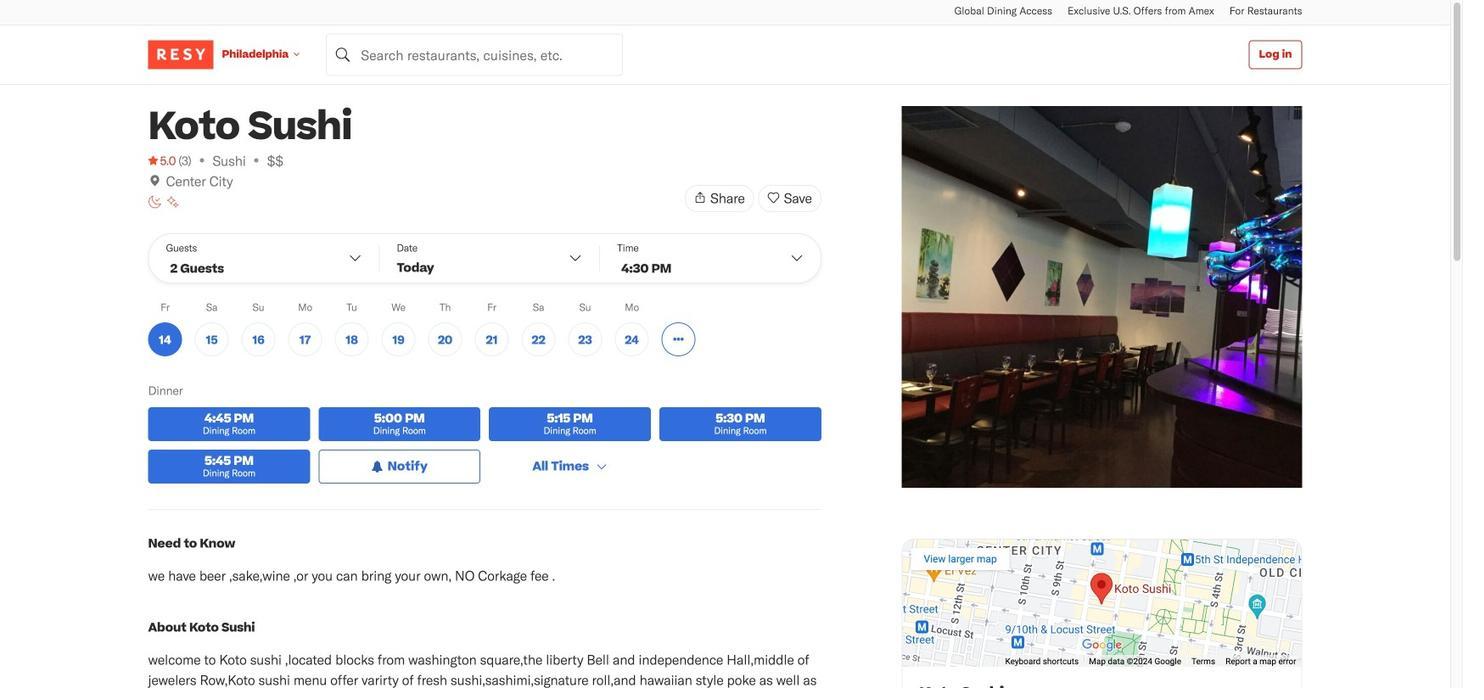 Task type: locate. For each thing, give the bounding box(es) containing it.
None field
[[326, 34, 623, 76]]

Search restaurants, cuisines, etc. text field
[[326, 34, 623, 76]]



Task type: describe. For each thing, give the bounding box(es) containing it.
5.0 out of 5 stars image
[[148, 152, 176, 169]]



Task type: vqa. For each thing, say whether or not it's contained in the screenshot.
Search restaurants, cuisines, etc. "text field"
yes



